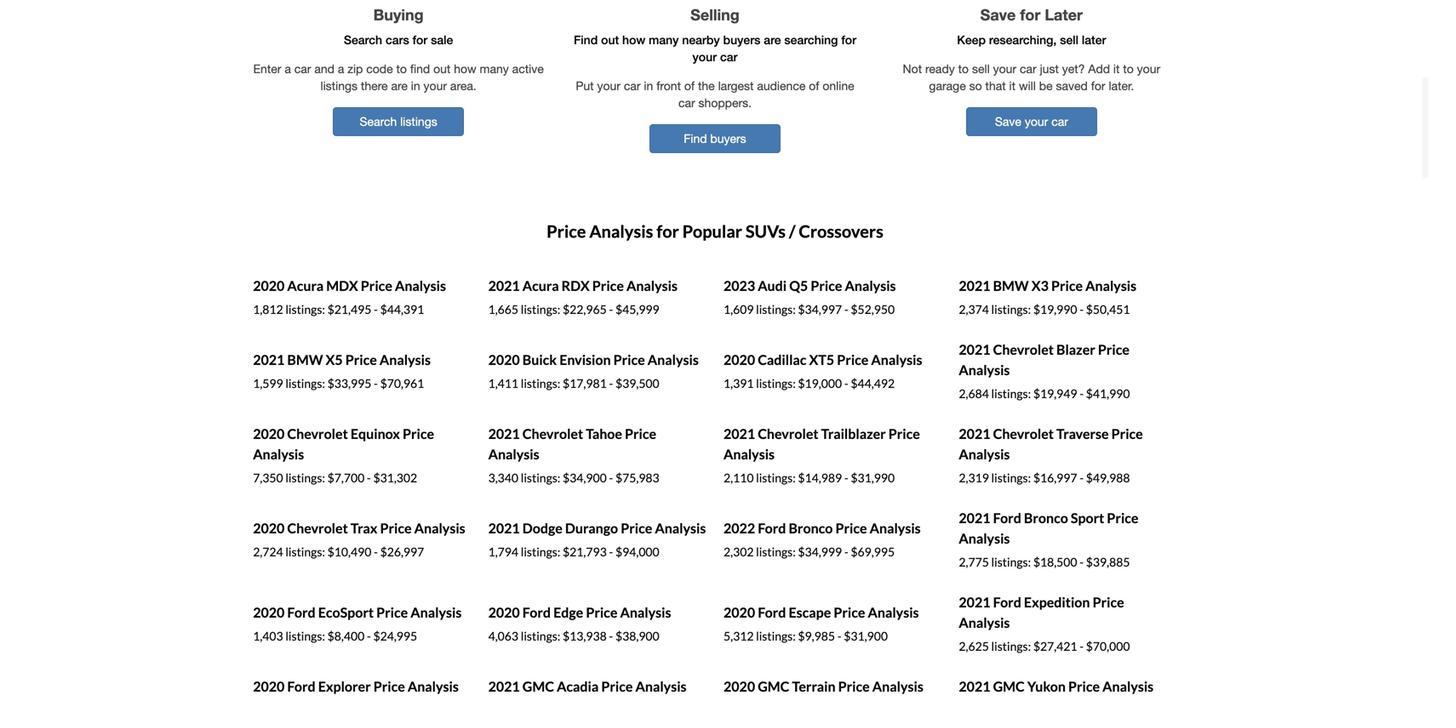 Task type: locate. For each thing, give the bounding box(es) containing it.
- right $17,981
[[609, 376, 613, 391]]

price inside 2020 acura mdx price analysis 1,812 listings: $21,495 - $44,391
[[361, 278, 392, 294]]

edge
[[553, 604, 583, 621]]

acura
[[287, 278, 324, 294], [522, 278, 559, 294]]

2022 ford bronco price analysis 2,302 listings: $34,999 - $69,995
[[724, 520, 921, 559]]

price for 2020 buick envision price analysis
[[613, 352, 645, 368]]

out inside enter a car and a zip code to find out how many active listings there are in your area.
[[433, 62, 451, 76]]

save for save your car
[[995, 115, 1021, 129]]

- left $70,000
[[1080, 639, 1084, 654]]

buyers inside 'button'
[[710, 132, 746, 146]]

- inside 2020 cadillac xt5 price analysis 1,391 listings: $19,000 - $44,492
[[844, 376, 848, 391]]

- left $70,961 on the left bottom of page
[[374, 376, 378, 391]]

analysis inside 2020 ford escape price analysis 5,312 listings: $9,985 - $31,900
[[868, 604, 919, 621]]

envision
[[559, 352, 611, 368]]

$94,000
[[615, 545, 659, 559]]

listings: inside 2021 chevrolet traverse price analysis 2,319 listings: $16,997 - $49,988
[[991, 471, 1031, 485]]

- inside 2021 chevrolet traverse price analysis 2,319 listings: $16,997 - $49,988
[[1080, 471, 1084, 485]]

1 horizontal spatial find
[[684, 132, 707, 146]]

2020 ford escape price analysis link
[[724, 604, 919, 621]]

0 vertical spatial many
[[649, 33, 679, 47]]

price up $33,995
[[345, 352, 377, 368]]

price inside the 2021 chevrolet trailblazer price analysis 2,110 listings: $14,989 - $31,990
[[888, 426, 920, 442]]

find inside find out how many nearby buyers are searching for your car
[[574, 33, 598, 47]]

bronco up the $34,999
[[789, 520, 833, 537]]

to left find
[[396, 62, 407, 76]]

price up the $19,990
[[1051, 278, 1083, 294]]

ford inside 2020 ford escape price analysis 5,312 listings: $9,985 - $31,900
[[758, 604, 786, 621]]

- for 2021 dodge durango price analysis
[[609, 545, 613, 559]]

save inside button
[[995, 115, 1021, 129]]

listings: for 2021 chevrolet blazer price analysis
[[991, 387, 1031, 401]]

0 horizontal spatial out
[[433, 62, 451, 76]]

listings: inside the 2021 chevrolet tahoe price analysis 3,340 listings: $34,900 - $75,983
[[521, 471, 560, 485]]

- right the $19,990
[[1080, 302, 1084, 317]]

- for 2022 ford bronco price analysis
[[844, 545, 848, 559]]

2020 up 1,411
[[488, 352, 520, 368]]

1 vertical spatial listings
[[400, 115, 437, 129]]

price up $24,995
[[376, 604, 408, 621]]

save
[[980, 5, 1016, 24], [995, 115, 1021, 129]]

0 vertical spatial listings
[[320, 79, 358, 93]]

price right rdx
[[592, 278, 624, 294]]

price inside the '2022 ford bronco price analysis 2,302 listings: $34,999 - $69,995'
[[835, 520, 867, 537]]

analysis inside the 2021 chevrolet trailblazer price analysis 2,110 listings: $14,989 - $31,990
[[724, 446, 775, 463]]

listings: for 2020 chevrolet trax price analysis
[[285, 545, 325, 559]]

listings:
[[285, 302, 325, 317], [521, 302, 560, 317], [756, 302, 796, 317], [991, 302, 1031, 317], [285, 376, 325, 391], [521, 376, 560, 391], [756, 376, 796, 391], [991, 387, 1031, 401], [285, 471, 325, 485], [521, 471, 560, 485], [756, 471, 796, 485], [991, 471, 1031, 485], [285, 545, 325, 559], [521, 545, 560, 559], [756, 545, 796, 559], [991, 555, 1031, 570], [285, 629, 325, 644], [521, 629, 560, 644], [756, 629, 796, 644], [991, 639, 1031, 654]]

rdx
[[562, 278, 590, 294]]

analysis for 2021 chevrolet traverse price analysis
[[959, 446, 1010, 463]]

$39,500
[[615, 376, 659, 391]]

2020 for 2020 buick envision price analysis
[[488, 352, 520, 368]]

analysis up "$38,900" at the bottom
[[620, 604, 671, 621]]

- right $34,997
[[844, 302, 848, 317]]

2021 gmc acadia price analysis link
[[488, 679, 687, 695]]

1,403
[[253, 629, 283, 644]]

price up $69,995
[[835, 520, 867, 537]]

acadia
[[557, 679, 599, 695]]

analysis up 2,110
[[724, 446, 775, 463]]

2022
[[724, 520, 755, 537]]

2020 chevrolet equinox price analysis 7,350 listings: $7,700 - $31,302
[[253, 426, 434, 485]]

traverse
[[1056, 426, 1109, 442]]

2021 ford expedition price analysis 2,625 listings: $27,421 - $70,000
[[959, 594, 1130, 654]]

tab list
[[244, 189, 1186, 701]]

listings: for 2021 chevrolet traverse price analysis
[[991, 471, 1031, 485]]

search listings
[[360, 115, 437, 129]]

1 horizontal spatial it
[[1113, 62, 1120, 76]]

0 vertical spatial it
[[1113, 62, 1120, 76]]

1 vertical spatial out
[[433, 62, 451, 76]]

in inside enter a car and a zip code to find out how many active listings there are in your area.
[[411, 79, 420, 93]]

listings: inside '2020 ford edge price analysis 4,063 listings: $13,938 - $38,900'
[[521, 629, 560, 644]]

listings: inside 2021 dodge durango price analysis 1,794 listings: $21,793 - $94,000
[[521, 545, 560, 559]]

2 horizontal spatial gmc
[[993, 679, 1025, 695]]

ford for 4,063
[[522, 604, 551, 621]]

2020 gmc terrain price analysis link
[[724, 679, 923, 695]]

find down shoppers.
[[684, 132, 707, 146]]

1 vertical spatial buyers
[[710, 132, 746, 146]]

- inside 2021 bmw x3 price analysis 2,374 listings: $19,990 - $50,451
[[1080, 302, 1084, 317]]

analysis for 2021 dodge durango price analysis
[[655, 520, 706, 537]]

1 horizontal spatial bmw
[[993, 278, 1029, 294]]

bmw inside 2021 bmw x5 price analysis 1,599 listings: $33,995 - $70,961
[[287, 352, 323, 368]]

0 vertical spatial buyers
[[723, 33, 760, 47]]

acura inside 2021 acura rdx price analysis 1,665 listings: $22,965 - $45,999
[[522, 278, 559, 294]]

find up put
[[574, 33, 598, 47]]

0 horizontal spatial bronco
[[789, 520, 833, 537]]

audience
[[757, 79, 806, 93]]

analysis inside 2020 buick envision price analysis 1,411 listings: $17,981 - $39,500
[[648, 352, 699, 368]]

1 horizontal spatial how
[[622, 33, 645, 47]]

analysis for 2020 cadillac xt5 price analysis
[[871, 352, 922, 368]]

car inside enter a car and a zip code to find out how many active listings there are in your area.
[[294, 62, 311, 76]]

1,794
[[488, 545, 518, 559]]

- inside 2020 buick envision price analysis 1,411 listings: $17,981 - $39,500
[[609, 376, 613, 391]]

analysis inside 2021 acura rdx price analysis 1,665 listings: $22,965 - $45,999
[[626, 278, 678, 294]]

save down that
[[995, 115, 1021, 129]]

gmc left terrain
[[758, 679, 789, 695]]

in down find
[[411, 79, 420, 93]]

bmw left x3
[[993, 278, 1029, 294]]

price for 2021 dodge durango price analysis
[[621, 520, 652, 537]]

2021 for 2021 ford bronco sport price analysis
[[959, 510, 990, 527]]

2021 down 2,775
[[959, 594, 990, 611]]

save for later
[[980, 5, 1083, 24]]

1 horizontal spatial sell
[[1060, 33, 1078, 47]]

1 to from the left
[[396, 62, 407, 76]]

to up garage
[[958, 62, 969, 76]]

- right the $9,985 at the bottom
[[837, 629, 841, 644]]

0 horizontal spatial acura
[[287, 278, 324, 294]]

0 horizontal spatial to
[[396, 62, 407, 76]]

listings: right 2,775
[[991, 555, 1031, 570]]

price inside 2020 chevrolet equinox price analysis 7,350 listings: $7,700 - $31,302
[[403, 426, 434, 442]]

- right $8,400
[[367, 629, 371, 644]]

not ready to sell your car just yet? add it to your garage so that it will be saved for later.
[[903, 62, 1160, 93]]

- right $19,949
[[1080, 387, 1084, 401]]

1 horizontal spatial acura
[[522, 278, 559, 294]]

in
[[411, 79, 420, 93], [644, 79, 653, 93]]

1 horizontal spatial gmc
[[758, 679, 789, 695]]

2020 ford edge price analysis 4,063 listings: $13,938 - $38,900
[[488, 604, 671, 644]]

2021 for 2021 bmw x5 price analysis
[[253, 352, 285, 368]]

price
[[361, 278, 392, 294], [592, 278, 624, 294], [811, 278, 842, 294], [1051, 278, 1083, 294], [1098, 341, 1130, 358], [345, 352, 377, 368], [613, 352, 645, 368], [837, 352, 869, 368], [403, 426, 434, 442], [625, 426, 656, 442], [888, 426, 920, 442], [1111, 426, 1143, 442], [1107, 510, 1138, 527], [380, 520, 412, 537], [621, 520, 652, 537], [835, 520, 867, 537], [1093, 594, 1124, 611], [376, 604, 408, 621], [586, 604, 617, 621], [834, 604, 865, 621], [373, 679, 405, 695], [601, 679, 633, 695], [838, 679, 870, 695], [1068, 679, 1100, 695]]

analysis inside 2021 bmw x5 price analysis 1,599 listings: $33,995 - $70,961
[[380, 352, 431, 368]]

1 horizontal spatial are
[[764, 33, 781, 47]]

listings: right 2,302
[[756, 545, 796, 559]]

$44,391
[[380, 302, 424, 317]]

price up the $39,500
[[613, 352, 645, 368]]

2020 ford escape price analysis 5,312 listings: $9,985 - $31,900
[[724, 604, 919, 644]]

- right $7,700
[[367, 471, 371, 485]]

$17,981
[[563, 376, 607, 391]]

0 horizontal spatial a
[[285, 62, 291, 76]]

listings: for 2023 audi q5 price analysis
[[756, 302, 796, 317]]

keep researching, sell later
[[957, 33, 1106, 47]]

chevrolet down the $19,990
[[993, 341, 1054, 358]]

$31,900
[[844, 629, 888, 644]]

$22,965
[[563, 302, 607, 317]]

$45,999
[[615, 302, 659, 317]]

to
[[396, 62, 407, 76], [958, 62, 969, 76], [1123, 62, 1134, 76]]

sell up so
[[972, 62, 990, 76]]

chevrolet for trailblazer
[[758, 426, 819, 442]]

price up $94,000
[[621, 520, 652, 537]]

2021 inside the 2021 chevrolet tahoe price analysis 3,340 listings: $34,900 - $75,983
[[488, 426, 520, 442]]

2020 up the 1,812
[[253, 278, 285, 294]]

find inside 'button'
[[684, 132, 707, 146]]

2023 audi q5 price analysis 1,609 listings: $34,997 - $52,950
[[724, 278, 896, 317]]

price for 2021 acura rdx price analysis
[[592, 278, 624, 294]]

price right acadia
[[601, 679, 633, 695]]

2020 inside 2020 ford escape price analysis 5,312 listings: $9,985 - $31,900
[[724, 604, 755, 621]]

2021 chevrolet trailblazer price analysis link
[[724, 426, 920, 463]]

$75,983
[[615, 471, 659, 485]]

2020 buick envision price analysis 1,411 listings: $17,981 - $39,500
[[488, 352, 699, 391]]

buying
[[373, 5, 424, 24]]

price up $26,997
[[380, 520, 412, 537]]

2021 for 2021 acura rdx price analysis
[[488, 278, 520, 294]]

add
[[1088, 62, 1110, 76]]

2020 inside 2020 chevrolet trax price analysis 2,724 listings: $10,490 - $26,997
[[253, 520, 285, 537]]

1 horizontal spatial bronco
[[1024, 510, 1068, 527]]

2020 cadillac xt5 price analysis 1,391 listings: $19,000 - $44,492
[[724, 352, 922, 391]]

analysis up $70,961 on the left bottom of page
[[380, 352, 431, 368]]

1 horizontal spatial out
[[601, 33, 619, 47]]

0 horizontal spatial find
[[574, 33, 598, 47]]

cars
[[386, 33, 409, 47]]

listings: inside 2023 audi q5 price analysis 1,609 listings: $34,997 - $52,950
[[756, 302, 796, 317]]

- left "$38,900" at the bottom
[[609, 629, 613, 644]]

price inside 2021 ford expedition price analysis 2,625 listings: $27,421 - $70,000
[[1093, 594, 1124, 611]]

1 horizontal spatial many
[[649, 33, 679, 47]]

2020 for 2020 acura mdx price analysis
[[253, 278, 285, 294]]

1 vertical spatial are
[[391, 79, 408, 93]]

shoppers.
[[698, 96, 752, 110]]

2021 down the 2,684
[[959, 426, 990, 442]]

analysis for 2021 bmw x5 price analysis
[[380, 352, 431, 368]]

listings: right 7,350
[[285, 471, 325, 485]]

2020 up 4,063
[[488, 604, 520, 621]]

2021 for 2021 bmw x3 price analysis
[[959, 278, 990, 294]]

will
[[1019, 79, 1036, 93]]

gmc for terrain
[[758, 679, 789, 695]]

2 gmc from the left
[[758, 679, 789, 695]]

chevrolet inside 2021 chevrolet traverse price analysis 2,319 listings: $16,997 - $49,988
[[993, 426, 1054, 442]]

- inside 2021 ford expedition price analysis 2,625 listings: $27,421 - $70,000
[[1080, 639, 1084, 654]]

analysis up the 2,319
[[959, 446, 1010, 463]]

$34,997
[[798, 302, 842, 317]]

price inside 2020 cadillac xt5 price analysis 1,391 listings: $19,000 - $44,492
[[837, 352, 869, 368]]

x5
[[326, 352, 343, 368]]

listings: inside 2020 chevrolet equinox price analysis 7,350 listings: $7,700 - $31,302
[[285, 471, 325, 485]]

find buyers
[[684, 132, 746, 146]]

2020 up the 5,312
[[724, 604, 755, 621]]

are right "there"
[[391, 79, 408, 93]]

- inside the 2021 chevrolet tahoe price analysis 3,340 listings: $34,900 - $75,983
[[609, 471, 613, 485]]

save up researching,
[[980, 5, 1016, 24]]

listings: for 2020 buick envision price analysis
[[521, 376, 560, 391]]

a right enter
[[285, 62, 291, 76]]

price for 2021 chevrolet tahoe price analysis
[[625, 426, 656, 442]]

- for 2021 chevrolet blazer price analysis
[[1080, 387, 1084, 401]]

0 horizontal spatial many
[[480, 62, 509, 76]]

$24,995
[[373, 629, 417, 644]]

analysis inside 2020 chevrolet equinox price analysis 7,350 listings: $7,700 - $31,302
[[253, 446, 304, 463]]

analysis inside 2021 bmw x3 price analysis 2,374 listings: $19,990 - $50,451
[[1085, 278, 1137, 294]]

find
[[410, 62, 430, 76]]

listings: for 2021 ford expedition price analysis
[[991, 639, 1031, 654]]

analysis down "$38,900" at the bottom
[[635, 679, 687, 695]]

chevrolet inside "2021 chevrolet blazer price analysis 2,684 listings: $19,949 - $41,990"
[[993, 341, 1054, 358]]

2021 inside 2021 bmw x5 price analysis 1,599 listings: $33,995 - $70,961
[[253, 352, 285, 368]]

for
[[1020, 5, 1041, 24], [412, 33, 428, 47], [841, 33, 856, 47], [1091, 79, 1105, 93]]

search
[[344, 33, 382, 47], [360, 115, 397, 129]]

find for find buyers
[[684, 132, 707, 146]]

acura left mdx
[[287, 278, 324, 294]]

price inside 2020 ford escape price analysis 5,312 listings: $9,985 - $31,900
[[834, 604, 865, 621]]

1 vertical spatial find
[[684, 132, 707, 146]]

$7,700
[[327, 471, 365, 485]]

2021 acura rdx price analysis 1,665 listings: $22,965 - $45,999
[[488, 278, 678, 317]]

0 vertical spatial save
[[980, 5, 1016, 24]]

analysis for 2021 bmw x3 price analysis
[[1085, 278, 1137, 294]]

- for 2021 bmw x3 price analysis
[[1080, 302, 1084, 317]]

price for 2021 chevrolet traverse price analysis
[[1111, 426, 1143, 442]]

2020 chevrolet trax price analysis 2,724 listings: $10,490 - $26,997
[[253, 520, 465, 559]]

analysis for 2020 chevrolet equinox price analysis
[[253, 446, 304, 463]]

- right the $21,495
[[374, 302, 378, 317]]

bmw for x3
[[993, 278, 1029, 294]]

1 horizontal spatial to
[[958, 62, 969, 76]]

listings: inside the '2022 ford bronco price analysis 2,302 listings: $34,999 - $69,995'
[[756, 545, 796, 559]]

bmw inside 2021 bmw x3 price analysis 2,374 listings: $19,990 - $50,451
[[993, 278, 1029, 294]]

later
[[1082, 33, 1106, 47]]

analysis up the $39,500
[[648, 352, 699, 368]]

2021 dodge durango price analysis 1,794 listings: $21,793 - $94,000
[[488, 520, 706, 559]]

2021 for 2021 chevrolet traverse price analysis
[[959, 426, 990, 442]]

listings: for 2020 ford edge price analysis
[[521, 629, 560, 644]]

it
[[1113, 62, 1120, 76], [1009, 79, 1016, 93]]

analysis inside 2021 dodge durango price analysis 1,794 listings: $21,793 - $94,000
[[655, 520, 706, 537]]

out
[[601, 33, 619, 47], [433, 62, 451, 76]]

analysis for 2021 chevrolet tahoe price analysis
[[488, 446, 539, 463]]

- inside the 2021 chevrolet trailblazer price analysis 2,110 listings: $14,989 - $31,990
[[844, 471, 848, 485]]

listings: right '2,374' at top
[[991, 302, 1031, 317]]

price right terrain
[[838, 679, 870, 695]]

- right $19,000
[[844, 376, 848, 391]]

find out how many nearby buyers are searching for your car
[[574, 33, 856, 64]]

0 horizontal spatial how
[[454, 62, 476, 76]]

chevrolet for traverse
[[993, 426, 1054, 442]]

- inside 2020 chevrolet trax price analysis 2,724 listings: $10,490 - $26,997
[[374, 545, 378, 559]]

ford inside 2021 ford expedition price analysis 2,625 listings: $27,421 - $70,000
[[993, 594, 1021, 611]]

analysis inside 2021 chevrolet traverse price analysis 2,319 listings: $16,997 - $49,988
[[959, 446, 1010, 463]]

gmc left 'yukon'
[[993, 679, 1025, 695]]

ford for 2,625
[[993, 594, 1021, 611]]

$44,492
[[851, 376, 895, 391]]

listings: down edge
[[521, 629, 560, 644]]

2020 inside '2020 ford edge price analysis 4,063 listings: $13,938 - $38,900'
[[488, 604, 520, 621]]

0 horizontal spatial it
[[1009, 79, 1016, 93]]

bronco down "$16,997"
[[1024, 510, 1068, 527]]

0 horizontal spatial bmw
[[287, 352, 323, 368]]

analysis up $44,391
[[395, 278, 446, 294]]

2020 chevrolet equinox price analysis link
[[253, 426, 434, 463]]

listings
[[320, 79, 358, 93], [400, 115, 437, 129]]

0 vertical spatial search
[[344, 33, 382, 47]]

price inside 2020 buick envision price analysis 1,411 listings: $17,981 - $39,500
[[613, 352, 645, 368]]

price inside 2021 chevrolet traverse price analysis 2,319 listings: $16,997 - $49,988
[[1111, 426, 1143, 442]]

price for 2020 ford escape price analysis
[[834, 604, 865, 621]]

1 horizontal spatial a
[[338, 62, 344, 76]]

chevrolet up $10,490
[[287, 520, 348, 537]]

listings: right 1,599
[[285, 376, 325, 391]]

0 vertical spatial find
[[574, 33, 598, 47]]

ford for 2,302
[[758, 520, 786, 537]]

0 horizontal spatial listings
[[320, 79, 358, 93]]

your inside button
[[1025, 115, 1048, 129]]

- for 2020 acura mdx price analysis
[[374, 302, 378, 317]]

1,391
[[724, 376, 754, 391]]

2020 buick envision price analysis link
[[488, 352, 699, 368]]

chevrolet
[[993, 341, 1054, 358], [287, 426, 348, 442], [522, 426, 583, 442], [758, 426, 819, 442], [993, 426, 1054, 442], [287, 520, 348, 537]]

1,812
[[253, 302, 283, 317]]

2021 inside "2021 chevrolet blazer price analysis 2,684 listings: $19,949 - $41,990"
[[959, 341, 990, 358]]

chevrolet up $14,989
[[758, 426, 819, 442]]

analysis down $70,000
[[1102, 679, 1154, 695]]

- inside 2021 acura rdx price analysis 1,665 listings: $22,965 - $45,999
[[609, 302, 613, 317]]

- left $94,000
[[609, 545, 613, 559]]

2020 up 1,403
[[253, 604, 285, 621]]

1 gmc from the left
[[522, 679, 554, 695]]

1 acura from the left
[[287, 278, 324, 294]]

0 vertical spatial are
[[764, 33, 781, 47]]

0 horizontal spatial in
[[411, 79, 420, 93]]

listings: for 2020 chevrolet equinox price analysis
[[285, 471, 325, 485]]

in left front
[[644, 79, 653, 93]]

2,625
[[959, 639, 989, 654]]

2021 dodge durango price analysis link
[[488, 520, 706, 537]]

analysis for 2021 ford expedition price analysis
[[959, 615, 1010, 631]]

listings: inside 2020 buick envision price analysis 1,411 listings: $17,981 - $39,500
[[521, 376, 560, 391]]

0 vertical spatial out
[[601, 33, 619, 47]]

- inside '2020 ford edge price analysis 4,063 listings: $13,938 - $38,900'
[[609, 629, 613, 644]]

2020 up 7,350
[[253, 426, 285, 442]]

0 vertical spatial bmw
[[993, 278, 1029, 294]]

listings: inside '2021 ford bronco sport price analysis 2,775 listings: $18,500 - $39,885'
[[991, 555, 1031, 570]]

listings: right "2,625"
[[991, 639, 1031, 654]]

listings: inside 2021 ford expedition price analysis 2,625 listings: $27,421 - $70,000
[[991, 639, 1031, 654]]

- for 2023 audi q5 price analysis
[[844, 302, 848, 317]]

0 horizontal spatial are
[[391, 79, 408, 93]]

analysis up $45,999 on the left top
[[626, 278, 678, 294]]

analysis inside the 2021 chevrolet tahoe price analysis 3,340 listings: $34,900 - $75,983
[[488, 446, 539, 463]]

2021 inside 2021 acura rdx price analysis 1,665 listings: $22,965 - $45,999
[[488, 278, 520, 294]]

car up largest
[[720, 50, 738, 64]]

listings: right the 1,812
[[285, 302, 325, 317]]

analysis for 2022 ford bronco price analysis
[[870, 520, 921, 537]]

for right searching
[[841, 33, 856, 47]]

0 horizontal spatial of
[[684, 79, 695, 93]]

2020 ford explorer price analysis
[[253, 679, 459, 695]]

2 to from the left
[[958, 62, 969, 76]]

2021 for 2021 dodge durango price analysis
[[488, 520, 520, 537]]

1 vertical spatial bmw
[[287, 352, 323, 368]]

2020 inside 2020 acura mdx price analysis 1,812 listings: $21,495 - $44,391
[[253, 278, 285, 294]]

3 gmc from the left
[[993, 679, 1025, 695]]

1,599
[[253, 376, 283, 391]]

analysis up $52,950
[[845, 278, 896, 294]]

analysis inside 2020 acura mdx price analysis 1,812 listings: $21,495 - $44,391
[[395, 278, 446, 294]]

analysis inside '2021 ford bronco sport price analysis 2,775 listings: $18,500 - $39,885'
[[959, 530, 1010, 547]]

2020 chevrolet trax price analysis link
[[253, 520, 465, 537]]

2,724
[[253, 545, 283, 559]]

- inside 2020 ford ecosport price analysis 1,403 listings: $8,400 - $24,995
[[367, 629, 371, 644]]

price right the tahoe
[[625, 426, 656, 442]]

chevrolet down $19,949
[[993, 426, 1054, 442]]

1 vertical spatial how
[[454, 62, 476, 76]]

durango
[[565, 520, 618, 537]]

1 vertical spatial sell
[[972, 62, 990, 76]]

ford inside the '2022 ford bronco price analysis 2,302 listings: $34,999 - $69,995'
[[758, 520, 786, 537]]

listings: down 'cadillac'
[[756, 376, 796, 391]]

buyers inside find out how many nearby buyers are searching for your car
[[723, 33, 760, 47]]

0 horizontal spatial gmc
[[522, 679, 554, 695]]

1 horizontal spatial in
[[644, 79, 653, 93]]

- inside 2020 acura mdx price analysis 1,812 listings: $21,495 - $44,391
[[374, 302, 378, 317]]

acura left rdx
[[522, 278, 559, 294]]

listings: right the 3,340
[[521, 471, 560, 485]]

listings: right the 5,312
[[756, 629, 796, 644]]

trax
[[351, 520, 377, 537]]

7,350
[[253, 471, 283, 485]]

2021 for 2021 chevrolet blazer price analysis
[[959, 341, 990, 358]]

listings: down dodge
[[521, 545, 560, 559]]

2021 up 1,665
[[488, 278, 520, 294]]

2 horizontal spatial to
[[1123, 62, 1134, 76]]

ecosport
[[318, 604, 374, 621]]

terrain
[[792, 679, 836, 695]]

analysis up $26,997
[[414, 520, 465, 537]]

2020 inside 2020 buick envision price analysis 1,411 listings: $17,981 - $39,500
[[488, 352, 520, 368]]

price inside "2021 chevrolet blazer price analysis 2,684 listings: $19,949 - $41,990"
[[1098, 341, 1130, 358]]

2021 bmw x3 price analysis 2,374 listings: $19,990 - $50,451
[[959, 278, 1137, 317]]

2020 for 2020 ford ecosport price analysis
[[253, 604, 285, 621]]

selling
[[690, 5, 740, 24]]

0 vertical spatial how
[[622, 33, 645, 47]]

of left the
[[684, 79, 695, 93]]

a left zip on the left top of page
[[338, 62, 344, 76]]

1 vertical spatial save
[[995, 115, 1021, 129]]

your right put
[[597, 79, 621, 93]]

buyers down shoppers.
[[710, 132, 746, 146]]

2021 for 2021 chevrolet tahoe price analysis
[[488, 426, 520, 442]]

listings inside the search listings button
[[400, 115, 437, 129]]

2021 down '2,374' at top
[[959, 341, 990, 358]]

are
[[764, 33, 781, 47], [391, 79, 408, 93]]

0 horizontal spatial sell
[[972, 62, 990, 76]]

price right explorer
[[373, 679, 405, 695]]

for down add
[[1091, 79, 1105, 93]]

ford inside '2020 ford edge price analysis 4,063 listings: $13,938 - $38,900'
[[522, 604, 551, 621]]

for inside not ready to sell your car just yet? add it to your garage so that it will be saved for later.
[[1091, 79, 1105, 93]]

listings: inside 2020 chevrolet trax price analysis 2,724 listings: $10,490 - $26,997
[[285, 545, 325, 559]]

price right trailblazer on the right
[[888, 426, 920, 442]]

price inside 2020 ford ecosport price analysis 1,403 listings: $8,400 - $24,995
[[376, 604, 408, 621]]

listings: inside 2020 acura mdx price analysis 1,812 listings: $21,495 - $44,391
[[285, 302, 325, 317]]

2 in from the left
[[644, 79, 653, 93]]

price down "$39,885"
[[1093, 594, 1124, 611]]

2 acura from the left
[[522, 278, 559, 294]]

listings: inside 2021 bmw x3 price analysis 2,374 listings: $19,990 - $50,451
[[991, 302, 1031, 317]]

analysis inside the '2022 ford bronco price analysis 2,302 listings: $34,999 - $69,995'
[[870, 520, 921, 537]]

analysis inside 2020 cadillac xt5 price analysis 1,391 listings: $19,000 - $44,492
[[871, 352, 922, 368]]

price for 2020 cadillac xt5 price analysis
[[837, 352, 869, 368]]

analysis for 2021 chevrolet trailblazer price analysis
[[724, 446, 775, 463]]

price inside '2020 ford edge price analysis 4,063 listings: $13,938 - $38,900'
[[586, 604, 617, 621]]

- for 2020 ford edge price analysis
[[609, 629, 613, 644]]

- for 2021 chevrolet traverse price analysis
[[1080, 471, 1084, 485]]

2021 gmc acadia price analysis
[[488, 679, 687, 695]]

1 vertical spatial many
[[480, 62, 509, 76]]

analysis inside 2020 ford ecosport price analysis 1,403 listings: $8,400 - $24,995
[[411, 604, 462, 621]]

price for 2021 ford expedition price analysis
[[1093, 594, 1124, 611]]

2020 inside 2020 chevrolet equinox price analysis 7,350 listings: $7,700 - $31,302
[[253, 426, 285, 442]]

2021 for 2021 chevrolet trailblazer price analysis
[[724, 426, 755, 442]]

price inside 2021 acura rdx price analysis 1,665 listings: $22,965 - $45,999
[[592, 278, 624, 294]]

1 horizontal spatial of
[[809, 79, 819, 93]]

listings: inside 2020 ford ecosport price analysis 1,403 listings: $8,400 - $24,995
[[285, 629, 325, 644]]

1 vertical spatial search
[[360, 115, 397, 129]]

many inside find out how many nearby buyers are searching for your car
[[649, 33, 679, 47]]

chevrolet left the tahoe
[[522, 426, 583, 442]]

- right $10,490
[[374, 545, 378, 559]]

price inside 2023 audi q5 price analysis 1,609 listings: $34,997 - $52,950
[[811, 278, 842, 294]]

- for 2021 chevrolet tahoe price analysis
[[609, 471, 613, 485]]

- inside 2020 ford escape price analysis 5,312 listings: $9,985 - $31,900
[[837, 629, 841, 644]]

analysis up "2,625"
[[959, 615, 1010, 631]]

1 horizontal spatial listings
[[400, 115, 437, 129]]

2 of from the left
[[809, 79, 819, 93]]

listings: for 2020 ford escape price analysis
[[756, 629, 796, 644]]

search down "there"
[[360, 115, 397, 129]]

analysis up $94,000
[[655, 520, 706, 537]]

1 in from the left
[[411, 79, 420, 93]]

listings: for 2021 dodge durango price analysis
[[521, 545, 560, 559]]

sale
[[431, 33, 453, 47]]

many left active on the left of the page
[[480, 62, 509, 76]]

1 a from the left
[[285, 62, 291, 76]]

- inside "2021 chevrolet blazer price analysis 2,684 listings: $19,949 - $41,990"
[[1080, 387, 1084, 401]]



Task type: describe. For each thing, give the bounding box(es) containing it.
listings: for 2021 acura rdx price analysis
[[521, 302, 560, 317]]

are inside find out how many nearby buyers are searching for your car
[[764, 33, 781, 47]]

2020 ford edge price analysis link
[[488, 604, 671, 621]]

analysis for 2020 ford ecosport price analysis
[[411, 604, 462, 621]]

tab list containing 2020 acura mdx price analysis
[[244, 189, 1186, 701]]

so
[[969, 79, 982, 93]]

1 of from the left
[[684, 79, 695, 93]]

$34,900
[[563, 471, 607, 485]]

2020 for 2020 ford edge price analysis
[[488, 604, 520, 621]]

your inside 'put your car in front of the largest audience of online car shoppers.'
[[597, 79, 621, 93]]

price for 2020 ford edge price analysis
[[586, 604, 617, 621]]

2021 ford bronco sport price analysis link
[[959, 510, 1138, 547]]

2020 ford explorer price analysis link
[[253, 679, 459, 695]]

listings inside enter a car and a zip code to find out how many active listings there are in your area.
[[320, 79, 358, 93]]

2,775
[[959, 555, 989, 570]]

$41,990
[[1086, 387, 1130, 401]]

listings: for 2021 chevrolet tahoe price analysis
[[521, 471, 560, 485]]

2020 for 2020 chevrolet trax price analysis
[[253, 520, 285, 537]]

bronco for sport
[[1024, 510, 1068, 527]]

2020 cadillac xt5 price analysis link
[[724, 352, 922, 368]]

price for 2021 bmw x3 price analysis
[[1051, 278, 1083, 294]]

analysis for 2021 acura rdx price analysis
[[626, 278, 678, 294]]

2021 bmw x3 price analysis link
[[959, 278, 1137, 294]]

price for 2020 chevrolet equinox price analysis
[[403, 426, 434, 442]]

2021 down "2,625"
[[959, 679, 990, 695]]

how inside find out how many nearby buyers are searching for your car
[[622, 33, 645, 47]]

your inside find out how many nearby buyers are searching for your car
[[692, 50, 717, 64]]

car left front
[[624, 79, 641, 93]]

analysis for 2020 ford edge price analysis
[[620, 604, 671, 621]]

2022 ford bronco price analysis link
[[724, 520, 921, 537]]

acura for 2020
[[287, 278, 324, 294]]

2,374
[[959, 302, 989, 317]]

ford for analysis
[[993, 510, 1021, 527]]

- for 2021 acura rdx price analysis
[[609, 302, 613, 317]]

- inside '2021 ford bronco sport price analysis 2,775 listings: $18,500 - $39,885'
[[1080, 555, 1084, 570]]

$16,997
[[1033, 471, 1077, 485]]

gmc for acadia
[[522, 679, 554, 695]]

save your car
[[995, 115, 1068, 129]]

2 a from the left
[[338, 62, 344, 76]]

3,340
[[488, 471, 518, 485]]

analysis down $24,995
[[408, 679, 459, 695]]

escape
[[789, 604, 831, 621]]

gmc for yukon
[[993, 679, 1025, 695]]

$33,995
[[327, 376, 371, 391]]

for left sale
[[412, 33, 428, 47]]

- for 2020 chevrolet trax price analysis
[[374, 545, 378, 559]]

yet?
[[1062, 62, 1085, 76]]

car inside not ready to sell your car just yet? add it to your garage so that it will be saved for later.
[[1020, 62, 1037, 76]]

save your car button
[[966, 107, 1097, 136]]

car inside button
[[1051, 115, 1068, 129]]

- for 2020 chevrolet equinox price analysis
[[367, 471, 371, 485]]

$14,989
[[798, 471, 842, 485]]

are inside enter a car and a zip code to find out how many active listings there are in your area.
[[391, 79, 408, 93]]

2020 down 1,403
[[253, 679, 285, 695]]

many inside enter a car and a zip code to find out how many active listings there are in your area.
[[480, 62, 509, 76]]

2020 down the 5,312
[[724, 679, 755, 695]]

price for 2021 chevrolet trailblazer price analysis
[[888, 426, 920, 442]]

tahoe
[[586, 426, 622, 442]]

1,609
[[724, 302, 754, 317]]

sport
[[1071, 510, 1104, 527]]

$21,793
[[563, 545, 607, 559]]

2021 ford expedition price analysis link
[[959, 594, 1124, 631]]

that
[[985, 79, 1006, 93]]

2021 bmw x5 price analysis link
[[253, 352, 431, 368]]

$50,451
[[1086, 302, 1130, 317]]

audi
[[758, 278, 787, 294]]

2021 down 4,063
[[488, 679, 520, 695]]

2020 acura mdx price analysis 1,812 listings: $21,495 - $44,391
[[253, 278, 446, 317]]

search for search listings
[[360, 115, 397, 129]]

xt5
[[809, 352, 834, 368]]

sell inside not ready to sell your car just yet? add it to your garage so that it will be saved for later.
[[972, 62, 990, 76]]

x3
[[1031, 278, 1049, 294]]

for inside find out how many nearby buyers are searching for your car
[[841, 33, 856, 47]]

search for search cars for sale
[[344, 33, 382, 47]]

listings: for 2020 cadillac xt5 price analysis
[[756, 376, 796, 391]]

analysis for 2020 chevrolet trax price analysis
[[414, 520, 465, 537]]

chevrolet for blazer
[[993, 341, 1054, 358]]

3 to from the left
[[1123, 62, 1134, 76]]

analysis down $31,900
[[872, 679, 923, 695]]

ford for 5,312
[[758, 604, 786, 621]]

yukon
[[1027, 679, 1066, 695]]

chevrolet for equinox
[[287, 426, 348, 442]]

price for 2022 ford bronco price analysis
[[835, 520, 867, 537]]

nearby
[[682, 33, 720, 47]]

search cars for sale
[[344, 33, 453, 47]]

2021 chevrolet tahoe price analysis link
[[488, 426, 656, 463]]

1,411
[[488, 376, 518, 391]]

price for 2023 audi q5 price analysis
[[811, 278, 842, 294]]

2021 chevrolet tahoe price analysis 3,340 listings: $34,900 - $75,983
[[488, 426, 659, 485]]

- for 2020 ford escape price analysis
[[837, 629, 841, 644]]

listings: for 2021 bmw x5 price analysis
[[285, 376, 325, 391]]

chevrolet for trax
[[287, 520, 348, 537]]

your up that
[[993, 62, 1016, 76]]

price right 'yukon'
[[1068, 679, 1100, 695]]

blazer
[[1056, 341, 1095, 358]]

2021 chevrolet traverse price analysis 2,319 listings: $16,997 - $49,988
[[959, 426, 1143, 485]]

- for 2020 ford ecosport price analysis
[[367, 629, 371, 644]]

2020 for 2020 ford escape price analysis
[[724, 604, 755, 621]]

your inside enter a car and a zip code to find out how many active listings there are in your area.
[[424, 79, 447, 93]]

largest
[[718, 79, 754, 93]]

searching
[[784, 33, 838, 47]]

car inside find out how many nearby buyers are searching for your car
[[720, 50, 738, 64]]

save for save for later
[[980, 5, 1016, 24]]

price for 2020 acura mdx price analysis
[[361, 278, 392, 294]]

mdx
[[326, 278, 358, 294]]

how inside enter a car and a zip code to find out how many active listings there are in your area.
[[454, 62, 476, 76]]

acura for 2021
[[522, 278, 559, 294]]

$19,990
[[1033, 302, 1077, 317]]

just
[[1040, 62, 1059, 76]]

chevrolet for tahoe
[[522, 426, 583, 442]]

- for 2021 bmw x5 price analysis
[[374, 376, 378, 391]]

$27,421
[[1033, 639, 1077, 654]]

- for 2021 chevrolet trailblazer price analysis
[[844, 471, 848, 485]]

1 vertical spatial it
[[1009, 79, 1016, 93]]

analysis for 2023 audi q5 price analysis
[[845, 278, 896, 294]]

in inside 'put your car in front of the largest audience of online car shoppers.'
[[644, 79, 653, 93]]

enter a car and a zip code to find out how many active listings there are in your area.
[[253, 62, 544, 93]]

2021 chevrolet traverse price analysis link
[[959, 426, 1143, 463]]

trailblazer
[[821, 426, 886, 442]]

- for 2020 buick envision price analysis
[[609, 376, 613, 391]]

later
[[1045, 5, 1083, 24]]

price for 2020 chevrolet trax price analysis
[[380, 520, 412, 537]]

bmw for x5
[[287, 352, 323, 368]]

car down front
[[678, 96, 695, 110]]

ford for 1,403
[[287, 604, 315, 621]]

2021 for 2021 ford expedition price analysis
[[959, 594, 990, 611]]

$31,990
[[851, 471, 895, 485]]

listings: for 2021 chevrolet trailblazer price analysis
[[756, 471, 796, 485]]

- for 2020 cadillac xt5 price analysis
[[844, 376, 848, 391]]

2020 for 2020 cadillac xt5 price analysis
[[724, 352, 755, 368]]

$70,000
[[1086, 639, 1130, 654]]

analysis for 2020 acura mdx price analysis
[[395, 278, 446, 294]]

$13,938
[[563, 629, 607, 644]]

$10,490
[[327, 545, 371, 559]]

2023 audi q5 price analysis link
[[724, 278, 896, 294]]

bronco for price
[[789, 520, 833, 537]]

price inside '2021 ford bronco sport price analysis 2,775 listings: $18,500 - $39,885'
[[1107, 510, 1138, 527]]

2020 gmc terrain price analysis
[[724, 679, 923, 695]]

find for find out how many nearby buyers are searching for your car
[[574, 33, 598, 47]]

your right add
[[1137, 62, 1160, 76]]

2,684
[[959, 387, 989, 401]]

analysis for 2020 ford escape price analysis
[[868, 604, 919, 621]]

to inside enter a car and a zip code to find out how many active listings there are in your area.
[[396, 62, 407, 76]]

the
[[698, 79, 715, 93]]

listings: for 2022 ford bronco price analysis
[[756, 545, 796, 559]]

2020 for 2020 chevrolet equinox price analysis
[[253, 426, 285, 442]]

price for 2020 ford ecosport price analysis
[[376, 604, 408, 621]]

2021 gmc yukon price analysis link
[[959, 679, 1154, 695]]

0 vertical spatial sell
[[1060, 33, 1078, 47]]

2021 chevrolet trailblazer price analysis 2,110 listings: $14,989 - $31,990
[[724, 426, 920, 485]]

price for 2021 chevrolet blazer price analysis
[[1098, 341, 1130, 358]]

listings: for 2020 ford ecosport price analysis
[[285, 629, 325, 644]]

price for 2021 bmw x5 price analysis
[[345, 352, 377, 368]]

2020 acura mdx price analysis link
[[253, 278, 446, 294]]

out inside find out how many nearby buyers are searching for your car
[[601, 33, 619, 47]]

$9,985
[[798, 629, 835, 644]]

2020 ford ecosport price analysis link
[[253, 604, 462, 621]]

analysis for 2021 chevrolet blazer price analysis
[[959, 362, 1010, 378]]

not
[[903, 62, 922, 76]]

listings: for 2020 acura mdx price analysis
[[285, 302, 325, 317]]

for up keep researching, sell later
[[1020, 5, 1041, 24]]

$49,988
[[1086, 471, 1130, 485]]

listings: for 2021 bmw x3 price analysis
[[991, 302, 1031, 317]]

$18,500
[[1033, 555, 1077, 570]]

find buyers button
[[649, 124, 781, 153]]



Task type: vqa. For each thing, say whether or not it's contained in the screenshot.


